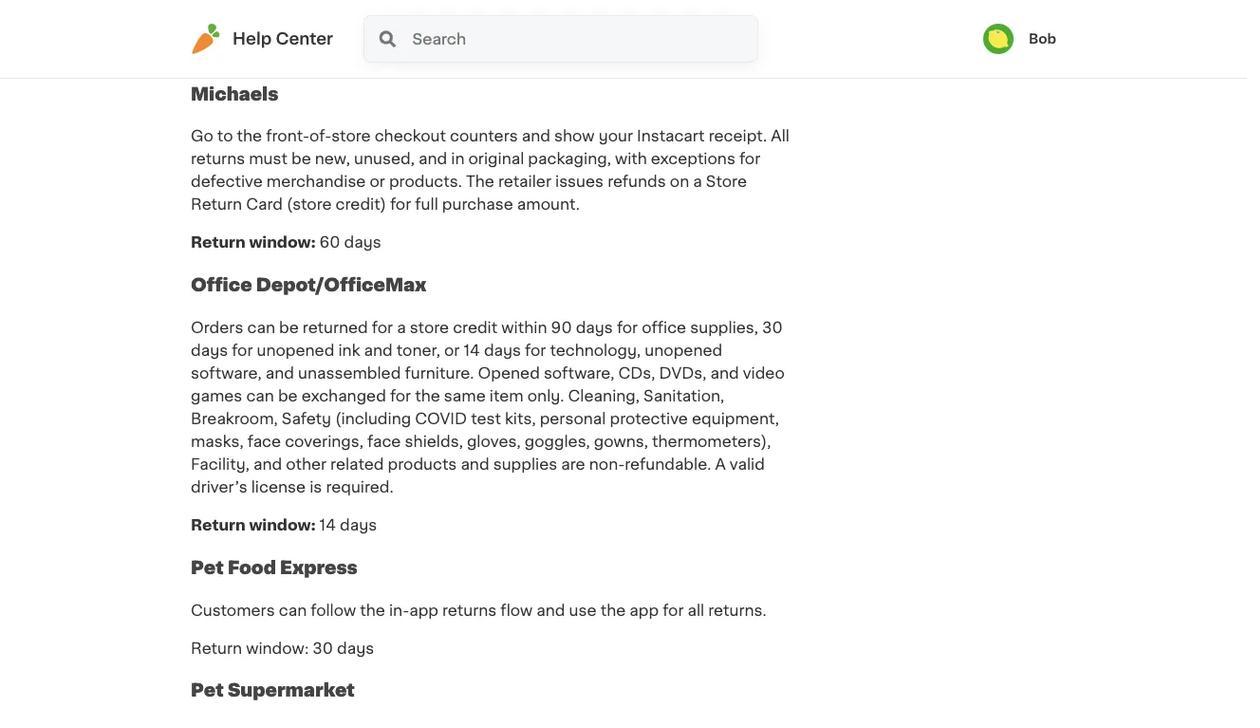 Task type: describe. For each thing, give the bounding box(es) containing it.
pet supermarket
[[191, 682, 355, 699]]

products.
[[389, 174, 462, 190]]

technology,
[[550, 343, 641, 358]]

1 face from the left
[[247, 434, 281, 449]]

front-
[[266, 129, 310, 144]]

opened
[[478, 366, 540, 381]]

with
[[615, 152, 647, 167]]

use
[[569, 603, 597, 618]]

2 face from the left
[[367, 434, 401, 449]]

gowns,
[[594, 434, 648, 449]]

window: for 14 days
[[249, 518, 316, 533]]

full
[[415, 197, 438, 212]]

1 vertical spatial can
[[246, 389, 274, 404]]

store
[[706, 174, 747, 190]]

instacart
[[637, 129, 705, 144]]

exchanged
[[302, 389, 386, 404]]

on
[[670, 174, 689, 190]]

90
[[551, 320, 572, 335]]

purchase
[[442, 197, 513, 212]]

0 vertical spatial 30
[[320, 44, 340, 59]]

store inside go to the front-of-store checkout counters and show your instacart receipt. all returns must be new, unused, and in original packaging, with exceptions for defective merchandise or products. the retailer issues refunds on a store return card (store credit) for full purchase amount.
[[331, 129, 371, 144]]

center
[[276, 31, 333, 47]]

is
[[310, 480, 322, 495]]

the
[[466, 174, 495, 190]]

thermometers),
[[652, 434, 771, 449]]

for left 'full'
[[390, 197, 411, 212]]

1 software, from the left
[[191, 366, 262, 381]]

go
[[191, 129, 213, 144]]

customers can follow the in-app returns flow and use the app for all returns.
[[191, 603, 767, 618]]

2 vertical spatial 30
[[313, 641, 333, 656]]

return for 14 days
[[191, 518, 246, 533]]

and left show
[[522, 129, 551, 144]]

a inside orders can be returned for a store credit within 90 days for office supplies, 30 days for unopened ink and toner, or 14 days for technology, unopened software, and unassembled furniture. opened software, cds, dvds, and video games can be exchanged for the same item only. cleaning, sanitation, breakroom, safety (including covid test kits, personal protective equipment, masks, face coverings, face shields, gloves, goggles, gowns, thermometers), facility, and other related products and supplies are non-refundable. a valid driver's license is required.
[[397, 320, 406, 335]]

window: for 30 days
[[249, 44, 316, 59]]

games
[[191, 389, 242, 404]]

goggles,
[[525, 434, 590, 449]]

help center link
[[191, 24, 333, 54]]

equipment,
[[692, 411, 779, 426]]

products
[[388, 457, 457, 472]]

store inside orders can be returned for a store credit within 90 days for office supplies, 30 days for unopened ink and toner, or 14 days for technology, unopened software, and unassembled furniture. opened software, cds, dvds, and video games can be exchanged for the same item only. cleaning, sanitation, breakroom, safety (including covid test kits, personal protective equipment, masks, face coverings, face shields, gloves, goggles, gowns, thermometers), facility, and other related products and supplies are non-refundable. a valid driver's license is required.
[[410, 320, 449, 335]]

days up technology,
[[576, 320, 613, 335]]

original
[[469, 152, 524, 167]]

bob
[[1029, 32, 1057, 46]]

help
[[233, 31, 272, 47]]

gloves,
[[467, 434, 521, 449]]

credit
[[453, 320, 498, 335]]

checkout
[[375, 129, 446, 144]]

receipt.
[[709, 129, 767, 144]]

merchandise
[[267, 174, 366, 190]]

(store
[[287, 197, 332, 212]]

supermarket
[[228, 682, 355, 699]]

dvds,
[[659, 366, 707, 381]]

the inside orders can be returned for a store credit within 90 days for office supplies, 30 days for unopened ink and toner, or 14 days for technology, unopened software, and unassembled furniture. opened software, cds, dvds, and video games can be exchanged for the same item only. cleaning, sanitation, breakroom, safety (including covid test kits, personal protective equipment, masks, face coverings, face shields, gloves, goggles, gowns, thermometers), facility, and other related products and supplies are non-refundable. a valid driver's license is required.
[[415, 389, 440, 404]]

and up license
[[253, 457, 282, 472]]

can for customers
[[279, 603, 307, 618]]

return for 60 days
[[191, 235, 246, 250]]

packaging,
[[528, 152, 611, 167]]

show
[[554, 129, 595, 144]]

1 horizontal spatial returns
[[442, 603, 497, 618]]

non-
[[589, 457, 625, 472]]

express
[[280, 559, 358, 576]]

counters
[[450, 129, 518, 144]]

item
[[490, 389, 524, 404]]

for down within
[[525, 343, 546, 358]]

shields,
[[405, 434, 463, 449]]

defective
[[191, 174, 263, 190]]

window: up pet supermarket
[[246, 641, 309, 656]]

credit)
[[336, 197, 386, 212]]

for down orders in the top of the page
[[232, 343, 253, 358]]

Search search field
[[411, 16, 758, 62]]

return inside go to the front-of-store checkout counters and show your instacart receipt. all returns must be new, unused, and in original packaging, with exceptions for defective merchandise or products. the retailer issues refunds on a store return card (store credit) for full purchase amount.
[[191, 197, 242, 212]]

and up products.
[[419, 152, 447, 167]]

cds,
[[619, 366, 656, 381]]

michaels
[[191, 85, 282, 102]]

supplies,
[[690, 320, 759, 335]]

1 unopened from the left
[[257, 343, 335, 358]]

retailer
[[498, 174, 551, 190]]

facility,
[[191, 457, 250, 472]]

customers
[[191, 603, 275, 618]]

user avatar image
[[983, 24, 1014, 54]]

exceptions
[[651, 152, 736, 167]]

return for 30 days
[[191, 44, 246, 59]]

1 app from the left
[[409, 603, 439, 618]]

help center
[[233, 31, 333, 47]]

days up opened
[[484, 343, 521, 358]]

bob link
[[983, 24, 1057, 54]]

days down orders in the top of the page
[[191, 343, 228, 358]]

1 vertical spatial be
[[279, 320, 299, 335]]

safety
[[282, 411, 331, 426]]

required.
[[326, 480, 394, 495]]

a inside go to the front-of-store checkout counters and show your instacart receipt. all returns must be new, unused, and in original packaging, with exceptions for defective merchandise or products. the retailer issues refunds on a store return card (store credit) for full purchase amount.
[[693, 174, 702, 190]]

your
[[599, 129, 633, 144]]

to
[[217, 129, 233, 144]]

returns.
[[708, 603, 767, 618]]

days right 60
[[344, 235, 381, 250]]



Task type: vqa. For each thing, say whether or not it's contained in the screenshot.
the left Retail
no



Task type: locate. For each thing, give the bounding box(es) containing it.
2 software, from the left
[[544, 366, 615, 381]]

for left all
[[663, 603, 684, 618]]

30 down follow at the bottom left of page
[[313, 641, 333, 656]]

0 vertical spatial a
[[693, 174, 702, 190]]

masks,
[[191, 434, 244, 449]]

or up 'furniture.'
[[444, 343, 460, 358]]

can left follow at the bottom left of page
[[279, 603, 307, 618]]

or
[[370, 174, 385, 190], [444, 343, 460, 358]]

30 inside orders can be returned for a store credit within 90 days for office supplies, 30 days for unopened ink and toner, or 14 days for technology, unopened software, and unassembled furniture. opened software, cds, dvds, and video games can be exchanged for the same item only. cleaning, sanitation, breakroom, safety (including covid test kits, personal protective equipment, masks, face coverings, face shields, gloves, goggles, gowns, thermometers), facility, and other related products and supplies are non-refundable. a valid driver's license is required.
[[762, 320, 783, 335]]

return window: 14 days
[[191, 518, 377, 533]]

2 vertical spatial can
[[279, 603, 307, 618]]

orders can be returned for a store credit within 90 days for office supplies, 30 days for unopened ink and toner, or 14 days for technology, unopened software, and unassembled furniture. opened software, cds, dvds, and video games can be exchanged for the same item only. cleaning, sanitation, breakroom, safety (including covid test kits, personal protective equipment, masks, face coverings, face shields, gloves, goggles, gowns, thermometers), facility, and other related products and supplies are non-refundable. a valid driver's license is required.
[[191, 320, 785, 495]]

0 vertical spatial 14
[[464, 343, 480, 358]]

software, down technology,
[[544, 366, 615, 381]]

for down receipt.
[[739, 152, 761, 167]]

toner,
[[397, 343, 440, 358]]

coverings,
[[285, 434, 364, 449]]

return down the defective
[[191, 197, 242, 212]]

for
[[739, 152, 761, 167], [390, 197, 411, 212], [372, 320, 393, 335], [617, 320, 638, 335], [232, 343, 253, 358], [525, 343, 546, 358], [390, 389, 411, 404], [663, 603, 684, 618]]

0 horizontal spatial unopened
[[257, 343, 335, 358]]

days right center
[[344, 44, 381, 59]]

30 up "video"
[[762, 320, 783, 335]]

or inside go to the front-of-store checkout counters and show your instacart receipt. all returns must be new, unused, and in original packaging, with exceptions for defective merchandise or products. the retailer issues refunds on a store return card (store credit) for full purchase amount.
[[370, 174, 385, 190]]

return window: 30 days up michaels
[[191, 44, 381, 59]]

0 horizontal spatial a
[[397, 320, 406, 335]]

a up toner,
[[397, 320, 406, 335]]

can up breakroom,
[[246, 389, 274, 404]]

refunds
[[608, 174, 666, 190]]

of-
[[310, 129, 331, 144]]

ink
[[338, 343, 360, 358]]

and down gloves,
[[461, 457, 489, 472]]

be left the returned
[[279, 320, 299, 335]]

depot/officemax
[[256, 276, 427, 294]]

personal
[[540, 411, 606, 426]]

follow
[[311, 603, 356, 618]]

app right follow at the bottom left of page
[[409, 603, 439, 618]]

store
[[331, 129, 371, 144], [410, 320, 449, 335]]

return window: 30 days up supermarket
[[191, 641, 374, 656]]

0 horizontal spatial 14
[[320, 518, 336, 533]]

or inside orders can be returned for a store credit within 90 days for office supplies, 30 days for unopened ink and toner, or 14 days for technology, unopened software, and unassembled furniture. opened software, cds, dvds, and video games can be exchanged for the same item only. cleaning, sanitation, breakroom, safety (including covid test kits, personal protective equipment, masks, face coverings, face shields, gloves, goggles, gowns, thermometers), facility, and other related products and supplies are non-refundable. a valid driver's license is required.
[[444, 343, 460, 358]]

all
[[688, 603, 705, 618]]

1 vertical spatial or
[[444, 343, 460, 358]]

1 vertical spatial store
[[410, 320, 449, 335]]

14 down is
[[320, 518, 336, 533]]

store up new,
[[331, 129, 371, 144]]

new,
[[315, 152, 350, 167]]

return window: 60 days
[[191, 235, 381, 250]]

window: down card on the top of the page
[[249, 235, 316, 250]]

the right to
[[237, 129, 262, 144]]

are
[[561, 457, 585, 472]]

1 vertical spatial 30
[[762, 320, 783, 335]]

1 horizontal spatial app
[[630, 603, 659, 618]]

0 horizontal spatial app
[[409, 603, 439, 618]]

and right ink
[[364, 343, 393, 358]]

the right use
[[601, 603, 626, 618]]

pet for pet food express
[[191, 559, 224, 576]]

face
[[247, 434, 281, 449], [367, 434, 401, 449]]

test
[[471, 411, 501, 426]]

window: up michaels
[[249, 44, 316, 59]]

or down 'unused,'
[[370, 174, 385, 190]]

be inside go to the front-of-store checkout counters and show your instacart receipt. all returns must be new, unused, and in original packaging, with exceptions for defective merchandise or products. the retailer issues refunds on a store return card (store credit) for full purchase amount.
[[291, 152, 311, 167]]

5 return from the top
[[191, 641, 242, 656]]

window: for 60 days
[[249, 235, 316, 250]]

amount.
[[517, 197, 580, 212]]

be down front-
[[291, 152, 311, 167]]

for up the (including
[[390, 389, 411, 404]]

days
[[344, 44, 381, 59], [344, 235, 381, 250], [576, 320, 613, 335], [191, 343, 228, 358], [484, 343, 521, 358], [340, 518, 377, 533], [337, 641, 374, 656]]

1 horizontal spatial software,
[[544, 366, 615, 381]]

unopened up dvds, at the right of page
[[645, 343, 723, 358]]

refundable.
[[625, 457, 711, 472]]

flow
[[501, 603, 533, 618]]

0 vertical spatial pet
[[191, 559, 224, 576]]

1 horizontal spatial or
[[444, 343, 460, 358]]

return up michaels
[[191, 44, 246, 59]]

(including
[[335, 411, 411, 426]]

0 vertical spatial store
[[331, 129, 371, 144]]

the left in-
[[360, 603, 385, 618]]

be up safety
[[278, 389, 298, 404]]

days down required. at the left bottom of page
[[340, 518, 377, 533]]

a
[[715, 457, 726, 472]]

app
[[409, 603, 439, 618], [630, 603, 659, 618]]

1 horizontal spatial face
[[367, 434, 401, 449]]

2 vertical spatial be
[[278, 389, 298, 404]]

1 vertical spatial 14
[[320, 518, 336, 533]]

the
[[237, 129, 262, 144], [415, 389, 440, 404], [360, 603, 385, 618], [601, 603, 626, 618]]

issues
[[555, 174, 604, 190]]

and left use
[[537, 603, 565, 618]]

0 horizontal spatial or
[[370, 174, 385, 190]]

face down the (including
[[367, 434, 401, 449]]

0 vertical spatial or
[[370, 174, 385, 190]]

software,
[[191, 366, 262, 381], [544, 366, 615, 381]]

be
[[291, 152, 311, 167], [279, 320, 299, 335], [278, 389, 298, 404]]

license
[[251, 480, 306, 495]]

1 horizontal spatial store
[[410, 320, 449, 335]]

in-
[[389, 603, 409, 618]]

2 app from the left
[[630, 603, 659, 618]]

0 horizontal spatial store
[[331, 129, 371, 144]]

the down 'furniture.'
[[415, 389, 440, 404]]

and left "video"
[[711, 366, 739, 381]]

video
[[743, 366, 785, 381]]

0 horizontal spatial returns
[[191, 152, 245, 167]]

store up toner,
[[410, 320, 449, 335]]

face down breakroom,
[[247, 434, 281, 449]]

instacart image
[[191, 24, 221, 54]]

unused,
[[354, 152, 415, 167]]

in
[[451, 152, 465, 167]]

1 vertical spatial return window: 30 days
[[191, 641, 374, 656]]

unassembled
[[298, 366, 401, 381]]

office
[[642, 320, 687, 335]]

same
[[444, 389, 486, 404]]

must
[[249, 152, 288, 167]]

0 vertical spatial can
[[247, 320, 275, 335]]

60
[[320, 235, 340, 250]]

4 return from the top
[[191, 518, 246, 533]]

protective
[[610, 411, 688, 426]]

1 vertical spatial pet
[[191, 682, 224, 699]]

returned
[[303, 320, 368, 335]]

related
[[330, 457, 384, 472]]

and
[[522, 129, 551, 144], [419, 152, 447, 167], [364, 343, 393, 358], [266, 366, 294, 381], [711, 366, 739, 381], [253, 457, 282, 472], [461, 457, 489, 472], [537, 603, 565, 618]]

card
[[246, 197, 283, 212]]

a
[[693, 174, 702, 190], [397, 320, 406, 335]]

1 horizontal spatial 14
[[464, 343, 480, 358]]

return
[[191, 44, 246, 59], [191, 197, 242, 212], [191, 235, 246, 250], [191, 518, 246, 533], [191, 641, 242, 656]]

30
[[320, 44, 340, 59], [762, 320, 783, 335], [313, 641, 333, 656]]

unopened down the returned
[[257, 343, 335, 358]]

0 vertical spatial returns
[[191, 152, 245, 167]]

pet left food
[[191, 559, 224, 576]]

covid
[[415, 411, 467, 426]]

within
[[502, 320, 547, 335]]

returns down to
[[191, 152, 245, 167]]

app left all
[[630, 603, 659, 618]]

return down customers
[[191, 641, 242, 656]]

can
[[247, 320, 275, 335], [246, 389, 274, 404], [279, 603, 307, 618]]

can for orders
[[247, 320, 275, 335]]

pet food express
[[191, 559, 358, 576]]

1 pet from the top
[[191, 559, 224, 576]]

pet left supermarket
[[191, 682, 224, 699]]

1 vertical spatial a
[[397, 320, 406, 335]]

can right orders in the top of the page
[[247, 320, 275, 335]]

and up safety
[[266, 366, 294, 381]]

1 horizontal spatial a
[[693, 174, 702, 190]]

unopened
[[257, 343, 335, 358], [645, 343, 723, 358]]

1 vertical spatial returns
[[442, 603, 497, 618]]

breakroom,
[[191, 411, 278, 426]]

3 return from the top
[[191, 235, 246, 250]]

window:
[[249, 44, 316, 59], [249, 235, 316, 250], [249, 518, 316, 533], [246, 641, 309, 656]]

1 return from the top
[[191, 44, 246, 59]]

days down follow at the bottom left of page
[[337, 641, 374, 656]]

other
[[286, 457, 327, 472]]

0 vertical spatial return window: 30 days
[[191, 44, 381, 59]]

return down driver's
[[191, 518, 246, 533]]

office depot/officemax
[[191, 276, 427, 294]]

kits,
[[505, 411, 536, 426]]

go to the front-of-store checkout counters and show your instacart receipt. all returns must be new, unused, and in original packaging, with exceptions for defective merchandise or products. the retailer issues refunds on a store return card (store credit) for full purchase amount.
[[191, 129, 790, 212]]

office
[[191, 276, 252, 294]]

return up office
[[191, 235, 246, 250]]

for left office
[[617, 320, 638, 335]]

window: down license
[[249, 518, 316, 533]]

14 inside orders can be returned for a store credit within 90 days for office supplies, 30 days for unopened ink and toner, or 14 days for technology, unopened software, and unassembled furniture. opened software, cds, dvds, and video games can be exchanged for the same item only. cleaning, sanitation, breakroom, safety (including covid test kits, personal protective equipment, masks, face coverings, face shields, gloves, goggles, gowns, thermometers), facility, and other related products and supplies are non-refundable. a valid driver's license is required.
[[464, 343, 480, 358]]

0 vertical spatial be
[[291, 152, 311, 167]]

pet for pet supermarket
[[191, 682, 224, 699]]

returns inside go to the front-of-store checkout counters and show your instacart receipt. all returns must be new, unused, and in original packaging, with exceptions for defective merchandise or products. the retailer issues refunds on a store return card (store credit) for full purchase amount.
[[191, 152, 245, 167]]

returns left flow on the left of the page
[[442, 603, 497, 618]]

1 return window: 30 days from the top
[[191, 44, 381, 59]]

a right 'on'
[[693, 174, 702, 190]]

2 unopened from the left
[[645, 343, 723, 358]]

for right the returned
[[372, 320, 393, 335]]

2 return window: 30 days from the top
[[191, 641, 374, 656]]

the inside go to the front-of-store checkout counters and show your instacart receipt. all returns must be new, unused, and in original packaging, with exceptions for defective merchandise or products. the retailer issues refunds on a store return card (store credit) for full purchase amount.
[[237, 129, 262, 144]]

software, up games
[[191, 366, 262, 381]]

30 right help
[[320, 44, 340, 59]]

driver's
[[191, 480, 247, 495]]

1 horizontal spatial unopened
[[645, 343, 723, 358]]

valid
[[730, 457, 765, 472]]

food
[[228, 559, 276, 576]]

cleaning,
[[568, 389, 640, 404]]

pet
[[191, 559, 224, 576], [191, 682, 224, 699]]

0 horizontal spatial software,
[[191, 366, 262, 381]]

2 pet from the top
[[191, 682, 224, 699]]

all
[[771, 129, 790, 144]]

14 down credit
[[464, 343, 480, 358]]

2 return from the top
[[191, 197, 242, 212]]

0 horizontal spatial face
[[247, 434, 281, 449]]



